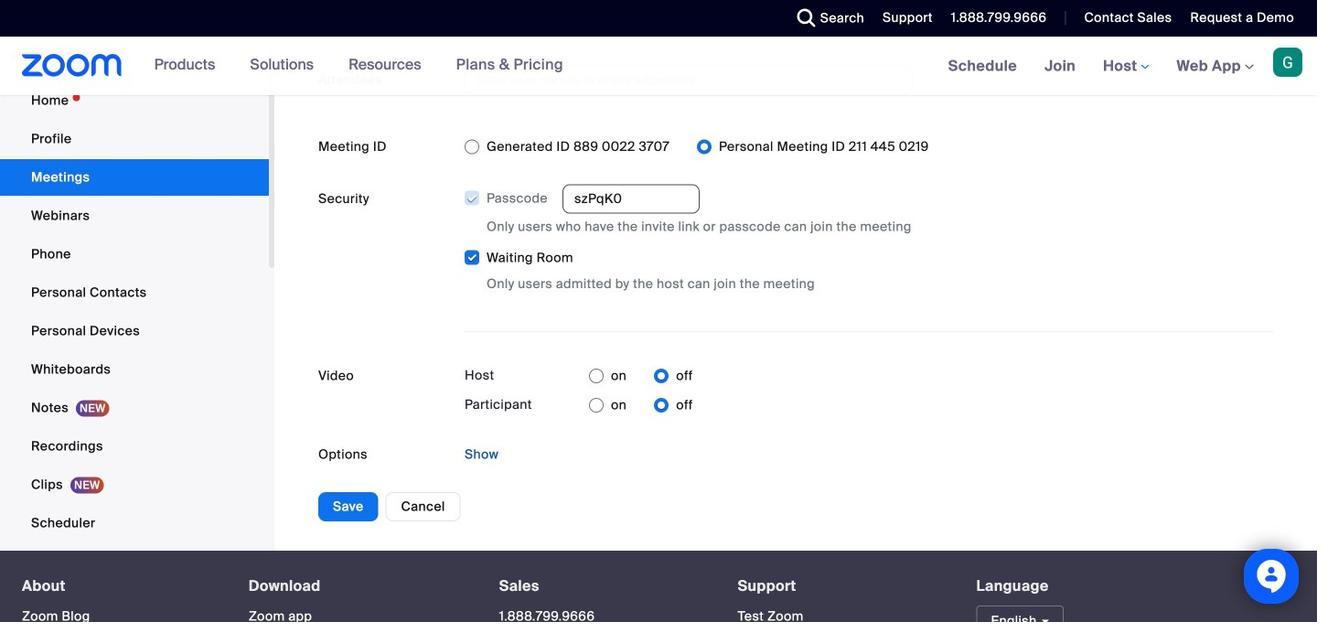 Task type: locate. For each thing, give the bounding box(es) containing it.
1 heading from the left
[[22, 578, 216, 595]]

banner
[[0, 37, 1317, 97]]

2 heading from the left
[[249, 578, 466, 595]]

heading
[[22, 578, 216, 595], [249, 578, 466, 595], [499, 578, 705, 595], [738, 578, 944, 595]]

option group
[[465, 132, 1274, 161], [589, 362, 693, 391], [589, 391, 693, 420]]

4 heading from the left
[[738, 578, 944, 595]]

group
[[464, 184, 1274, 294]]

None text field
[[563, 185, 700, 214]]



Task type: describe. For each thing, give the bounding box(es) containing it.
3 heading from the left
[[499, 578, 705, 595]]

profile picture image
[[1274, 48, 1303, 77]]

zoom logo image
[[22, 54, 122, 77]]

meetings navigation
[[935, 37, 1317, 97]]

product information navigation
[[141, 37, 577, 95]]

personal menu menu
[[0, 83, 269, 622]]



Task type: vqa. For each thing, say whether or not it's contained in the screenshot.
down image
no



